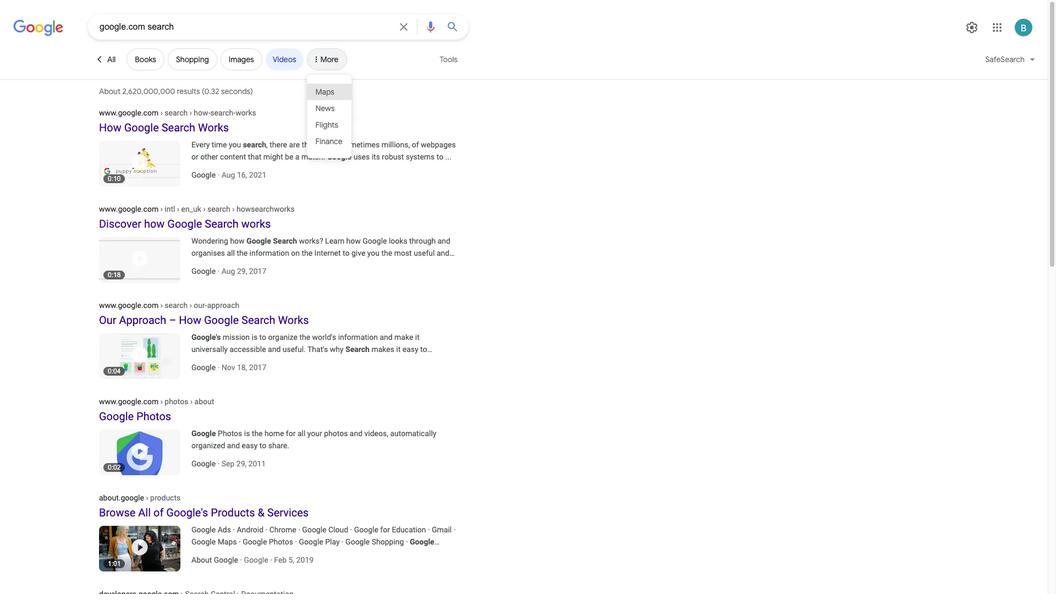 Task type: describe. For each thing, give the bounding box(es) containing it.
2,620,000,000
[[122, 86, 175, 96]]

› up google photos
[[161, 397, 163, 406]]

ads
[[218, 526, 231, 535]]

aug for search
[[222, 267, 235, 276]]

· down chrome
[[295, 538, 297, 547]]

works? learn how google looks through and organises all the information on the internet to give you the most useful and relevant ...
[[192, 237, 451, 270]]

› right intl
[[177, 205, 179, 214]]

about
[[195, 397, 214, 406]]

approach
[[119, 314, 166, 327]]

› search › how-search-works text field
[[159, 108, 256, 117]]

, there are thousands, sometimes millions, of webpages or other content that might be a match.
[[192, 140, 456, 161]]

0:04
[[108, 368, 121, 375]]

google down android
[[243, 538, 267, 547]]

safesearch
[[986, 54, 1026, 64]]

useful.
[[283, 345, 306, 354]]

1 vertical spatial of
[[154, 506, 164, 520]]

it inside makes it easy to discover a broad range ...
[[397, 345, 401, 354]]

en_uk
[[181, 205, 201, 214]]

about for about 2,620,000,000 results (0.32 seconds)
[[99, 86, 121, 96]]

· right the play
[[342, 538, 344, 547]]

search down the › intl › en_uk › search › howsearchworks text box
[[205, 217, 239, 231]]

flights link
[[307, 117, 352, 133]]

search inside google search
[[192, 550, 216, 559]]

all inside photos is the home for all your photos and videos, automatically organized and easy to share.
[[298, 429, 306, 438]]

be
[[285, 152, 294, 161]]

search down www.google.com › search › how-search-works
[[162, 121, 195, 134]]

of inside , there are thousands, sometimes millions, of webpages or other content that might be a match.
[[412, 140, 419, 149]]

none text field › search › our-approach
[[99, 301, 240, 310]]

more filters element
[[321, 54, 339, 64]]

1 vertical spatial works
[[241, 217, 271, 231]]

google · aug 29, 2017
[[192, 267, 267, 276]]

our approach – how google search works
[[99, 314, 309, 327]]

a inside makes it easy to discover a broad range ...
[[222, 357, 227, 366]]

finance link
[[307, 133, 352, 150]]

every
[[192, 140, 210, 149]]

...
[[216, 550, 224, 559]]

Search search field
[[100, 21, 393, 35]]

match.
[[302, 152, 325, 161]]

how google search works
[[99, 121, 229, 134]]

photos inside text field
[[165, 397, 189, 406]]

organize
[[268, 333, 298, 342]]

maps inside google ads · android · chrome · google cloud · google for education · gmail · google maps · google photos · google play · google shopping ·
[[218, 538, 237, 547]]

discover how google search works
[[99, 217, 271, 231]]

› left how-
[[190, 108, 192, 117]]

search right why
[[346, 345, 370, 354]]

· left feb
[[270, 556, 272, 565]]

about 2,620,000,000 results (0.32 seconds)
[[99, 86, 255, 96]]

google down cloud
[[346, 538, 370, 547]]

looks
[[389, 237, 408, 246]]

search up that
[[243, 140, 266, 149]]

easy inside makes it easy to discover a broad range ...
[[403, 345, 419, 354]]

1 horizontal spatial works
[[278, 314, 309, 327]]

www.google.com for discover
[[99, 205, 159, 214]]

for inside photos is the home for all your photos and videos, automatically organized and easy to share.
[[286, 429, 296, 438]]

google down en_uk
[[167, 217, 202, 231]]

www.google.com for google
[[99, 397, 159, 406]]

1 vertical spatial how
[[179, 314, 201, 327]]

to inside makes it easy to discover a broad range ...
[[421, 345, 427, 354]]

millions,
[[382, 140, 410, 149]]

our-
[[194, 301, 207, 310]]

google down universally
[[192, 363, 216, 372]]

maps link
[[307, 84, 352, 100]]

› photos › about text field
[[159, 397, 214, 406]]

the down wondering how google search
[[237, 249, 248, 258]]

2017 for google
[[249, 363, 267, 372]]

menu containing maps
[[307, 75, 352, 159]]

&
[[258, 506, 265, 520]]

16,
[[237, 171, 247, 179]]

photos inside google ads · android · chrome · google cloud · google for education · gmail · google maps · google photos · google play · google shopping ·
[[269, 538, 293, 547]]

organises
[[192, 249, 225, 258]]

2017 for works
[[249, 267, 267, 276]]

google down browse all of google's products & services
[[192, 526, 216, 535]]

,
[[266, 140, 268, 149]]

0:02
[[108, 464, 121, 472]]

google down organises on the top
[[192, 267, 216, 276]]

are
[[289, 140, 300, 149]]

world's
[[312, 333, 336, 342]]

howsearchworks
[[237, 205, 295, 214]]

google down the approach
[[204, 314, 239, 327]]

wondering
[[192, 237, 228, 246]]

about google · google · feb 5, 2019
[[192, 556, 314, 565]]

broad
[[229, 357, 248, 366]]

google down other
[[192, 171, 216, 179]]

google up 0:10 link
[[124, 121, 159, 134]]

how inside works? learn how google looks through and organises all the information on the internet to give you the most useful and relevant ...
[[347, 237, 361, 246]]

how-
[[194, 108, 211, 117]]

· down other
[[218, 171, 220, 179]]

give
[[352, 249, 366, 258]]

more button
[[307, 48, 347, 75]]

play
[[325, 538, 340, 547]]

0 vertical spatial how
[[99, 121, 121, 134]]

search up mission
[[242, 314, 275, 327]]

to inside photos is the home for all your photos and videos, automatically organized and easy to share.
[[260, 441, 267, 450]]

none text field the › intl › en_uk › search › howsearchworks
[[99, 204, 295, 214]]

for inside google ads · android · chrome · google cloud · google for education · gmail · google maps · google photos · google play · google shopping ·
[[381, 526, 390, 535]]

finance
[[316, 136, 343, 146]]

results
[[177, 86, 200, 96]]

shopping inside google ads · android · chrome · google cloud · google for education · gmail · google maps · google photos · google play · google shopping ·
[[372, 538, 404, 547]]

and right through
[[438, 237, 451, 246]]

· left gmail
[[428, 526, 430, 535]]

you inside works? learn how google looks through and organises all the information on the internet to give you the most useful and relevant ...
[[368, 249, 380, 258]]

books
[[135, 54, 156, 64]]

news link
[[307, 100, 352, 117]]

all link
[[88, 48, 123, 70]]

more
[[321, 54, 339, 64]]

· left nov on the bottom left
[[218, 363, 220, 372]]

internet
[[315, 249, 341, 258]]

through
[[410, 237, 436, 246]]

there
[[270, 140, 287, 149]]

automatically
[[391, 429, 437, 438]]

might
[[264, 152, 283, 161]]

5,
[[289, 556, 295, 565]]

· down education
[[406, 538, 408, 547]]

easy inside photos is the home for all your photos and videos, automatically organized and easy to share.
[[242, 441, 258, 450]]

books link
[[127, 48, 165, 70]]

feb
[[274, 556, 287, 565]]

google · sep 29, 2011
[[192, 460, 266, 468]]

wondering how google search
[[192, 237, 297, 246]]

0 vertical spatial shopping
[[176, 54, 209, 64]]

make
[[395, 333, 414, 342]]

none text field › photos › about
[[99, 397, 214, 406]]

its
[[372, 152, 380, 161]]

google left feb
[[244, 556, 268, 565]]

and down organize
[[268, 345, 281, 354]]

that's
[[308, 345, 328, 354]]

› left intl
[[161, 205, 163, 214]]

intl
[[165, 205, 175, 214]]

· right android
[[266, 526, 268, 535]]

www.google.com › search › our-approach
[[99, 301, 240, 310]]

safesearch button
[[980, 48, 1043, 75]]

works?
[[299, 237, 323, 246]]

browse
[[99, 506, 136, 520]]

universally
[[192, 345, 228, 354]]

1 horizontal spatial all
[[138, 506, 151, 520]]

learn
[[325, 237, 345, 246]]

aug for works
[[222, 171, 235, 179]]

discover
[[192, 357, 221, 366]]

images link
[[221, 48, 262, 70]]

· down android
[[239, 538, 241, 547]]

1 vertical spatial google's
[[166, 506, 208, 520]]

google down the organized
[[192, 460, 216, 468]]

search right en_uk
[[207, 205, 231, 214]]

and left videos,
[[350, 429, 363, 438]]

0 vertical spatial works
[[198, 121, 229, 134]]

a inside , there are thousands, sometimes millions, of webpages or other content that might be a match.
[[295, 152, 300, 161]]

videos link
[[266, 48, 304, 70]]

and up google · sep 29, 2011
[[227, 441, 240, 450]]

makes it easy to discover a broad range ...
[[192, 345, 427, 366]]



Task type: locate. For each thing, give the bounding box(es) containing it.
0 vertical spatial information
[[250, 249, 289, 258]]

1 horizontal spatial is
[[252, 333, 258, 342]]

of down › products text box at bottom
[[154, 506, 164, 520]]

all down about.google › products
[[138, 506, 151, 520]]

the inside mission is to organize the world's information and make it universally accessible and useful. that's why
[[300, 333, 311, 342]]

aug left the 16,
[[222, 171, 235, 179]]

0 vertical spatial it
[[416, 333, 420, 342]]

1 horizontal spatial maps
[[316, 87, 335, 97]]

videos,
[[365, 429, 389, 438]]

1 vertical spatial for
[[381, 526, 390, 535]]

› up approach
[[161, 301, 163, 310]]

1 vertical spatial 2017
[[249, 363, 267, 372]]

google right cloud
[[354, 526, 379, 535]]

2 horizontal spatial photos
[[269, 538, 293, 547]]

to inside mission is to organize the world's information and make it universally accessible and useful. that's why
[[260, 333, 266, 342]]

nov
[[222, 363, 235, 372]]

29, right sep
[[237, 460, 247, 468]]

to ...
[[437, 152, 452, 161]]

0:10
[[108, 175, 121, 183]]

0 vertical spatial is
[[252, 333, 258, 342]]

tools button
[[435, 48, 463, 70]]

0 vertical spatial easy
[[403, 345, 419, 354]]

1 vertical spatial photos
[[324, 429, 348, 438]]

shopping up results
[[176, 54, 209, 64]]

› left about on the left of page
[[190, 397, 193, 406]]

robust
[[382, 152, 404, 161]]

it down make
[[397, 345, 401, 354]]

2019
[[297, 556, 314, 565]]

1 horizontal spatial how
[[230, 237, 245, 246]]

aug
[[222, 171, 235, 179], [222, 267, 235, 276]]

0:18 link
[[99, 235, 192, 283]]

photos
[[165, 397, 189, 406], [324, 429, 348, 438]]

how
[[99, 121, 121, 134], [179, 314, 201, 327]]

› intl › en_uk › search › howsearchworks text field
[[159, 205, 295, 214]]

the left most
[[382, 249, 393, 258]]

1 vertical spatial works
[[278, 314, 309, 327]]

sometimes
[[342, 140, 380, 149]]

0 horizontal spatial photos
[[165, 397, 189, 406]]

clear image
[[397, 15, 411, 39]]

1 vertical spatial all
[[298, 429, 306, 438]]

shopping down education
[[372, 538, 404, 547]]

all down wondering how google search
[[227, 249, 235, 258]]

2 vertical spatial photos
[[269, 538, 293, 547]]

our
[[99, 314, 116, 327]]

1 vertical spatial shopping
[[372, 538, 404, 547]]

photos left about on the left of page
[[165, 397, 189, 406]]

aug down organises on the top
[[222, 267, 235, 276]]

www.google.com inside › search › our-approach text field
[[99, 301, 159, 310]]

0 vertical spatial all
[[107, 54, 116, 64]]

none text field for google
[[99, 108, 256, 117]]

photos inside photos is the home for all your photos and videos, automatically organized and easy to share.
[[218, 429, 242, 438]]

to left give
[[343, 249, 350, 258]]

2 2017 from the top
[[249, 363, 267, 372]]

search
[[162, 121, 195, 134], [205, 217, 239, 231], [273, 237, 297, 246], [242, 314, 275, 327], [346, 345, 370, 354], [192, 550, 216, 559]]

1 horizontal spatial it
[[416, 333, 420, 342]]

is inside mission is to organize the world's information and make it universally accessible and useful. that's why
[[252, 333, 258, 342]]

is inside photos is the home for all your photos and videos, automatically organized and easy to share.
[[244, 429, 250, 438]]

photos
[[137, 410, 171, 423], [218, 429, 242, 438], [269, 538, 293, 547]]

1 horizontal spatial a
[[295, 152, 300, 161]]

google up google search
[[302, 526, 327, 535]]

google up the ...
[[192, 538, 216, 547]]

news
[[316, 103, 335, 113]]

None search field
[[0, 14, 469, 40]]

2 horizontal spatial how
[[347, 237, 361, 246]]

0 horizontal spatial shopping
[[176, 54, 209, 64]]

1 horizontal spatial for
[[381, 526, 390, 535]]

for right home
[[286, 429, 296, 438]]

none text field containing about.google
[[99, 493, 181, 503]]

search by voice image
[[424, 20, 438, 34]]

photos right your
[[324, 429, 348, 438]]

0 vertical spatial of
[[412, 140, 419, 149]]

makes
[[372, 345, 395, 354]]

1 vertical spatial about
[[192, 556, 212, 565]]

photos inside photos is the home for all your photos and videos, automatically organized and easy to share.
[[324, 429, 348, 438]]

1 vertical spatial a
[[222, 357, 227, 366]]

you up content
[[229, 140, 241, 149]]

0 vertical spatial maps
[[316, 87, 335, 97]]

for left education
[[381, 526, 390, 535]]

maps down the ads
[[218, 538, 237, 547]]

› left howsearchworks
[[232, 205, 235, 214]]

google uses its robust systems to ...
[[327, 152, 452, 161]]

0 horizontal spatial easy
[[242, 441, 258, 450]]

google inside works? learn how google looks through and organises all the information on the internet to give you the most useful and relevant ...
[[363, 237, 387, 246]]

www.google.com inside the › intl › en_uk › search › howsearchworks text field
[[99, 205, 159, 214]]

google down finance link
[[327, 152, 352, 161]]

0 horizontal spatial for
[[286, 429, 296, 438]]

how down › search › our-approach text field
[[179, 314, 201, 327]]

www.google.com › intl › en_uk › search › howsearchworks
[[99, 205, 295, 214]]

flights
[[316, 120, 338, 130]]

google down www.google.com › photos › about
[[99, 410, 134, 423]]

0 horizontal spatial about
[[99, 86, 121, 96]]

0 horizontal spatial works
[[198, 121, 229, 134]]

is up accessible
[[252, 333, 258, 342]]

or
[[192, 152, 199, 161]]

none text field › products
[[99, 493, 181, 503]]

works down howsearchworks
[[241, 217, 271, 231]]

discover
[[99, 217, 141, 231]]

› up how google search works
[[161, 108, 163, 117]]

videos
[[273, 54, 296, 64]]

· right cloud
[[350, 526, 352, 535]]

2017
[[249, 267, 267, 276], [249, 363, 267, 372]]

1 vertical spatial all
[[138, 506, 151, 520]]

3 www.google.com from the top
[[99, 301, 159, 310]]

0 horizontal spatial maps
[[218, 538, 237, 547]]

services
[[267, 506, 309, 520]]

0 horizontal spatial you
[[229, 140, 241, 149]]

photos down www.google.com › photos › about
[[137, 410, 171, 423]]

› left 'products'
[[146, 494, 148, 503]]

29, for google photos
[[237, 460, 247, 468]]

www.google.com up discover
[[99, 205, 159, 214]]

why
[[330, 345, 344, 354]]

all
[[227, 249, 235, 258], [298, 429, 306, 438]]

0 vertical spatial a
[[295, 152, 300, 161]]

time
[[212, 140, 227, 149]]

· right the ads
[[233, 526, 235, 535]]

1 vertical spatial photos
[[218, 429, 242, 438]]

other
[[200, 152, 218, 161]]

approach
[[207, 301, 240, 310]]

0 horizontal spatial it
[[397, 345, 401, 354]]

1 vertical spatial it
[[397, 345, 401, 354]]

maps
[[316, 87, 335, 97], [218, 538, 237, 547]]

home
[[265, 429, 284, 438]]

1 horizontal spatial easy
[[403, 345, 419, 354]]

search down browse all of google's products & services
[[192, 550, 216, 559]]

about down all link
[[99, 86, 121, 96]]

1:01 link
[[99, 524, 192, 572]]

2 aug from the top
[[222, 267, 235, 276]]

how
[[144, 217, 165, 231], [230, 237, 245, 246], [347, 237, 361, 246]]

2021
[[249, 171, 267, 179]]

systems
[[406, 152, 435, 161]]

and
[[438, 237, 451, 246], [437, 249, 450, 258], [380, 333, 393, 342], [268, 345, 281, 354], [350, 429, 363, 438], [227, 441, 240, 450]]

1 horizontal spatial photos
[[218, 429, 242, 438]]

www.google.com for how
[[99, 108, 159, 117]]

None text field
[[99, 108, 256, 117], [99, 204, 295, 214], [99, 301, 240, 310], [99, 397, 214, 406], [99, 493, 181, 503], [99, 590, 294, 595], [99, 590, 294, 595]]

1 2017 from the top
[[249, 267, 267, 276]]

maps up "news"
[[316, 87, 335, 97]]

easy down make
[[403, 345, 419, 354]]

useful
[[414, 249, 435, 258]]

is for google photos
[[244, 429, 250, 438]]

2017 right 18,
[[249, 363, 267, 372]]

for
[[286, 429, 296, 438], [381, 526, 390, 535]]

www.google.com › search › how-search-works
[[99, 108, 256, 117]]

› search › our-approach text field
[[159, 301, 240, 310]]

none text field for photos
[[99, 397, 214, 406]]

all inside works? learn how google looks through and organises all the information on the internet to give you the most useful and relevant ...
[[227, 249, 235, 258]]

the up 'useful.'
[[300, 333, 311, 342]]

0 vertical spatial works
[[236, 108, 256, 117]]

1 vertical spatial easy
[[242, 441, 258, 450]]

0 vertical spatial for
[[286, 429, 296, 438]]

products
[[211, 506, 255, 520]]

information inside mission is to organize the world's information and make it universally accessible and useful. that's why
[[338, 333, 378, 342]]

0 vertical spatial about
[[99, 86, 121, 96]]

on
[[291, 249, 300, 258]]

how up give
[[347, 237, 361, 246]]

about
[[99, 86, 121, 96], [192, 556, 212, 565]]

google's up universally
[[192, 333, 221, 342]]

works down seconds)
[[236, 108, 256, 117]]

1 horizontal spatial all
[[298, 429, 306, 438]]

0 horizontal spatial all
[[107, 54, 116, 64]]

0 vertical spatial google's
[[192, 333, 221, 342]]

google image
[[13, 20, 64, 36]]

1 horizontal spatial how
[[179, 314, 201, 327]]

0 horizontal spatial how
[[144, 217, 165, 231]]

google up give
[[363, 237, 387, 246]]

uses
[[354, 152, 370, 161]]

range ...
[[250, 357, 278, 366]]

0:18
[[108, 271, 121, 279]]

1 vertical spatial aug
[[222, 267, 235, 276]]

› left our-
[[190, 301, 192, 310]]

0 horizontal spatial how
[[99, 121, 121, 134]]

all
[[107, 54, 116, 64], [138, 506, 151, 520]]

google inside google search
[[410, 538, 435, 547]]

mission
[[223, 333, 250, 342]]

about left the ...
[[192, 556, 212, 565]]

0 horizontal spatial a
[[222, 357, 227, 366]]

0 horizontal spatial is
[[244, 429, 250, 438]]

www.google.com down 2,620,000,000
[[99, 108, 159, 117]]

about for about google · google · feb 5, 2019
[[192, 556, 212, 565]]

it
[[416, 333, 420, 342], [397, 345, 401, 354]]

0:04 link
[[99, 331, 192, 379]]

www.google.com inside › photos › about text field
[[99, 397, 159, 406]]

easy up 2011
[[242, 441, 258, 450]]

search up –
[[165, 301, 188, 310]]

how up 0:10 link
[[99, 121, 121, 134]]

· down organises on the top
[[218, 267, 220, 276]]

none text field for all
[[99, 493, 181, 503]]

how for discover
[[144, 217, 165, 231]]

0:02 link
[[99, 428, 192, 476]]

1 aug from the top
[[222, 171, 235, 179]]

your
[[308, 429, 322, 438]]

the inside photos is the home for all your photos and videos, automatically organized and easy to share.
[[252, 429, 263, 438]]

–
[[169, 314, 176, 327]]

1 vertical spatial you
[[368, 249, 380, 258]]

1 vertical spatial 29,
[[237, 460, 247, 468]]

0 vertical spatial photos
[[165, 397, 189, 406]]

to up accessible
[[260, 333, 266, 342]]

google · aug 16, 2021
[[192, 171, 267, 179]]

0 vertical spatial you
[[229, 140, 241, 149]]

18,
[[237, 363, 247, 372]]

1 horizontal spatial of
[[412, 140, 419, 149]]

the right on
[[302, 249, 313, 258]]

google search
[[192, 538, 435, 559]]

browse all of google's products & services
[[99, 506, 309, 520]]

all left books
[[107, 54, 116, 64]]

works
[[236, 108, 256, 117], [241, 217, 271, 231]]

0 vertical spatial 2017
[[249, 267, 267, 276]]

information left on
[[250, 249, 289, 258]]

photos down chrome
[[269, 538, 293, 547]]

1 horizontal spatial you
[[368, 249, 380, 258]]

0 horizontal spatial all
[[227, 249, 235, 258]]

none text field '› search › how-search-works'
[[99, 108, 256, 117]]

0 horizontal spatial of
[[154, 506, 164, 520]]

is left home
[[244, 429, 250, 438]]

google up 2019
[[299, 538, 324, 547]]

how for wondering
[[230, 237, 245, 246]]

1 vertical spatial information
[[338, 333, 378, 342]]

1 horizontal spatial shopping
[[372, 538, 404, 547]]

2011
[[249, 460, 266, 468]]

0 vertical spatial 29,
[[237, 267, 247, 276]]

menu
[[307, 75, 352, 159]]

products
[[150, 494, 181, 503]]

thousands,
[[302, 140, 340, 149]]

search up on
[[273, 237, 297, 246]]

a
[[295, 152, 300, 161], [222, 357, 227, 366]]

google down howsearchworks
[[247, 237, 271, 246]]

· right chrome
[[298, 526, 301, 535]]

and right useful
[[437, 249, 450, 258]]

google up the organized
[[192, 429, 216, 438]]

0 vertical spatial photos
[[137, 410, 171, 423]]

4 www.google.com from the top
[[99, 397, 159, 406]]

seconds)
[[221, 86, 253, 96]]

to inside works? learn how google looks through and organises all the information on the internet to give you the most useful and relevant ...
[[343, 249, 350, 258]]

is for our approach – how google search works
[[252, 333, 258, 342]]

1 horizontal spatial about
[[192, 556, 212, 565]]

it inside mission is to organize the world's information and make it universally accessible and useful. that's why
[[416, 333, 420, 342]]

(0.32
[[202, 86, 219, 96]]

you right give
[[368, 249, 380, 258]]

none text field for how
[[99, 204, 295, 214]]

google · nov 18, 2017
[[192, 363, 267, 372]]

› products text field
[[144, 494, 181, 503]]

1 vertical spatial maps
[[218, 538, 237, 547]]

0 vertical spatial all
[[227, 249, 235, 258]]

information up why
[[338, 333, 378, 342]]

None text field
[[179, 590, 294, 595]]

shopping
[[176, 54, 209, 64], [372, 538, 404, 547]]

› right en_uk
[[203, 205, 206, 214]]

information inside works? learn how google looks through and organises all the information on the internet to give you the most useful and relevant ...
[[250, 249, 289, 258]]

www.google.com inside '› search › how-search-works' text field
[[99, 108, 159, 117]]

0 vertical spatial aug
[[222, 171, 235, 179]]

android
[[237, 526, 264, 535]]

to right makes
[[421, 345, 427, 354]]

2 www.google.com from the top
[[99, 205, 159, 214]]

0 horizontal spatial information
[[250, 249, 289, 258]]

search up how google search works
[[165, 108, 188, 117]]

· right gmail
[[454, 526, 456, 535]]

how down intl
[[144, 217, 165, 231]]

google photos
[[99, 410, 171, 423]]

that
[[248, 152, 262, 161]]

29,
[[237, 267, 247, 276], [237, 460, 247, 468]]

· right the ...
[[240, 556, 242, 565]]

all left your
[[298, 429, 306, 438]]

29, for discover how google search works
[[237, 267, 247, 276]]

and up makes
[[380, 333, 393, 342]]

www.google.com up google photos
[[99, 397, 159, 406]]

share.
[[268, 441, 290, 450]]

about.google
[[99, 494, 144, 503]]

www.google.com
[[99, 108, 159, 117], [99, 205, 159, 214], [99, 301, 159, 310], [99, 397, 159, 406]]

1 horizontal spatial information
[[338, 333, 378, 342]]

none text field for approach
[[99, 301, 240, 310]]

1 www.google.com from the top
[[99, 108, 159, 117]]

gmail
[[432, 526, 452, 535]]

works inside text field
[[236, 108, 256, 117]]

1 horizontal spatial photos
[[324, 429, 348, 438]]

1 vertical spatial is
[[244, 429, 250, 438]]

0 horizontal spatial photos
[[137, 410, 171, 423]]

it right make
[[416, 333, 420, 342]]

· left sep
[[218, 460, 220, 468]]

a right be
[[295, 152, 300, 161]]

google down the ads
[[214, 556, 238, 565]]

google down education
[[410, 538, 435, 547]]

the
[[237, 249, 248, 258], [302, 249, 313, 258], [382, 249, 393, 258], [300, 333, 311, 342], [252, 429, 263, 438]]

www.google.com for our
[[99, 301, 159, 310]]



Task type: vqa. For each thing, say whether or not it's contained in the screenshot.
Photos is the home for all your photos and videos, automatically organized and easy to share.
yes



